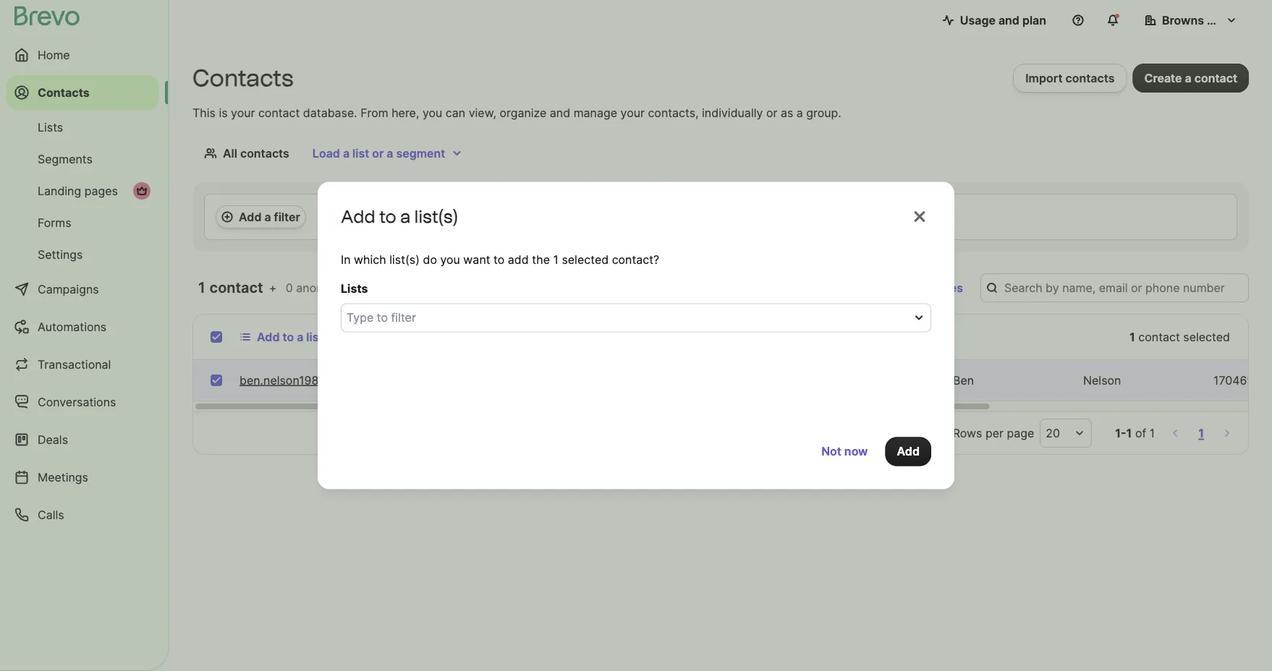 Task type: locate. For each thing, give the bounding box(es) containing it.
0 horizontal spatial and
[[550, 106, 570, 120]]

0 horizontal spatial contacts
[[38, 85, 90, 99]]

a up the ben.nelson1980@gmail.com
[[297, 330, 303, 344]]

campaigns
[[38, 282, 99, 296]]

forms
[[38, 216, 71, 230]]

list(s) up the ben.nelson1980@gmail.com
[[306, 330, 339, 344]]

0 horizontal spatial to
[[283, 330, 294, 344]]

1 horizontal spatial selected
[[1183, 330, 1230, 344]]

add to a list(s) inside button
[[257, 330, 339, 344]]

to up which
[[379, 206, 396, 227]]

lists
[[38, 120, 63, 134], [341, 282, 368, 296]]

and
[[998, 13, 1019, 27], [550, 106, 570, 120]]

1 vertical spatial to
[[494, 253, 505, 267]]

0 horizontal spatial contacts
[[240, 146, 289, 160]]

0 vertical spatial add to a list(s)
[[341, 206, 458, 227]]

of
[[1135, 426, 1146, 440]]

lists up segments
[[38, 120, 63, 134]]

1 horizontal spatial or
[[766, 106, 777, 120]]

nelson
[[1083, 373, 1121, 387]]

list(s) up do
[[414, 206, 458, 227]]

contact inside button
[[1194, 71, 1237, 85]]

contacts right import
[[1065, 71, 1115, 85]]

0 vertical spatial you
[[422, 106, 442, 120]]

0 vertical spatial lists
[[38, 120, 63, 134]]

1 vertical spatial you
[[440, 253, 460, 267]]

contact right create
[[1194, 71, 1237, 85]]

database.
[[303, 106, 357, 120]]

0 horizontal spatial or
[[372, 146, 384, 160]]

to down the 0
[[283, 330, 294, 344]]

and left the plan
[[998, 13, 1019, 27]]

in which list(s) do you want to add the 1 selected contact?
[[341, 253, 659, 267]]

0 vertical spatial or
[[766, 106, 777, 120]]

plan
[[1022, 13, 1046, 27]]

from
[[360, 106, 388, 120]]

add to a list(s)
[[341, 206, 458, 227], [257, 330, 339, 344]]

selected right the
[[562, 253, 609, 267]]

or right list
[[372, 146, 384, 160]]

settings
[[38, 247, 83, 262]]

your
[[231, 106, 255, 120], [620, 106, 645, 120]]

1 horizontal spatial and
[[998, 13, 1019, 27]]

landing
[[38, 184, 81, 198]]

contacts up is
[[192, 64, 293, 92]]

a
[[1185, 71, 1191, 85], [796, 106, 803, 120], [343, 146, 350, 160], [387, 146, 393, 160], [400, 206, 411, 227], [264, 210, 271, 224], [297, 330, 303, 344]]

1 vertical spatial contacts
[[240, 146, 289, 160]]

all
[[223, 146, 237, 160]]

a left filter
[[264, 210, 271, 224]]

your right the manage
[[620, 106, 645, 120]]

add left filter
[[239, 210, 262, 224]]

list
[[352, 146, 369, 160]]

0 horizontal spatial selected
[[562, 253, 609, 267]]

load a list or a segment button
[[301, 139, 474, 168]]

add
[[341, 206, 375, 227], [239, 210, 262, 224], [257, 330, 280, 344], [897, 445, 920, 459]]

home
[[38, 48, 70, 62]]

1 contact + 0 anonymous contact
[[198, 279, 404, 297]]

actions
[[493, 330, 534, 344]]

usage and plan button
[[931, 6, 1058, 35]]

ben
[[953, 373, 974, 387]]

usage
[[960, 13, 996, 27]]

contact
[[1194, 71, 1237, 85], [258, 106, 300, 120], [210, 279, 263, 297], [362, 281, 404, 295], [1138, 330, 1180, 344]]

usage and plan
[[960, 13, 1046, 27]]

contact left +
[[210, 279, 263, 297]]

calls link
[[6, 498, 159, 533]]

170469201
[[1213, 373, 1272, 387]]

contacts inside button
[[1065, 71, 1115, 85]]

lists down in
[[341, 282, 368, 296]]

1-
[[1115, 426, 1126, 440]]

1 vertical spatial add to a list(s)
[[257, 330, 339, 344]]

0 vertical spatial contacts
[[1065, 71, 1115, 85]]

you right do
[[440, 253, 460, 267]]

a down segment
[[400, 206, 411, 227]]

add up which
[[341, 206, 375, 227]]

want
[[463, 253, 490, 267]]

ben.nelson1980@gmail.com
[[239, 373, 392, 387]]

1 horizontal spatial to
[[379, 206, 396, 227]]

contacts
[[1065, 71, 1115, 85], [240, 146, 289, 160]]

add to a list(s) up which
[[341, 206, 458, 227]]

segment
[[396, 146, 445, 160]]

calls
[[38, 508, 64, 522]]

a inside 'button'
[[264, 210, 271, 224]]

meetings
[[38, 470, 88, 484]]

or
[[766, 106, 777, 120], [372, 146, 384, 160]]

which
[[354, 253, 386, 267]]

create a contact button
[[1133, 64, 1249, 93]]

1 horizontal spatial lists
[[341, 282, 368, 296]]

contact down which
[[362, 281, 404, 295]]

create a contact
[[1144, 71, 1237, 85]]

1 vertical spatial selected
[[1183, 330, 1230, 344]]

selected
[[562, 253, 609, 267], [1183, 330, 1230, 344]]

and left the manage
[[550, 106, 570, 120]]

add right now
[[897, 445, 920, 459]]

1 horizontal spatial your
[[620, 106, 645, 120]]

not now
[[821, 445, 868, 459]]

contact inside 1 contact + 0 anonymous contact
[[362, 281, 404, 295]]

load
[[312, 146, 340, 160]]

as
[[781, 106, 793, 120]]

this
[[192, 106, 216, 120]]

you
[[422, 106, 442, 120], [440, 253, 460, 267]]

browns enterprise button
[[1133, 6, 1265, 35]]

to left 'add'
[[494, 253, 505, 267]]

a left list
[[343, 146, 350, 160]]

1 your from the left
[[231, 106, 255, 120]]

contacts right the all
[[240, 146, 289, 160]]

2 vertical spatial to
[[283, 330, 294, 344]]

0 horizontal spatial your
[[231, 106, 255, 120]]

0 horizontal spatial add to a list(s)
[[257, 330, 339, 344]]

contacts inside contacts link
[[38, 85, 90, 99]]

landing pages link
[[6, 177, 159, 205]]

contacts for import contacts
[[1065, 71, 1115, 85]]

0 vertical spatial and
[[998, 13, 1019, 27]]

1 vertical spatial list(s)
[[389, 253, 420, 267]]

create
[[1144, 71, 1182, 85]]

home link
[[6, 38, 159, 72]]

contacts
[[192, 64, 293, 92], [38, 85, 90, 99]]

2 your from the left
[[620, 106, 645, 120]]

you left can
[[422, 106, 442, 120]]

selected up the 170469201
[[1183, 330, 1230, 344]]

0 vertical spatial to
[[379, 206, 396, 227]]

1 contact selected
[[1129, 330, 1230, 344]]

2 horizontal spatial to
[[494, 253, 505, 267]]

Search by name, email or phone number search field
[[980, 274, 1249, 302]]

contact up all contacts
[[258, 106, 300, 120]]

1 vertical spatial or
[[372, 146, 384, 160]]

1
[[553, 253, 559, 267], [198, 279, 206, 297], [1129, 330, 1135, 344], [1126, 426, 1132, 440], [1150, 426, 1155, 440], [1198, 426, 1204, 440]]

or left as
[[766, 106, 777, 120]]

individually
[[702, 106, 763, 120]]

not now button
[[810, 437, 879, 466]]

and inside button
[[998, 13, 1019, 27]]

now
[[844, 445, 868, 459]]

anonymous
[[296, 281, 359, 295]]

your right is
[[231, 106, 255, 120]]

1 horizontal spatial contacts
[[1065, 71, 1115, 85]]

contacts down home
[[38, 85, 90, 99]]

2 vertical spatial list(s)
[[306, 330, 339, 344]]

list(s) left do
[[389, 253, 420, 267]]

1 horizontal spatial contacts
[[192, 64, 293, 92]]

add to a list(s) button
[[228, 323, 350, 352]]

add to a list(s) up the ben.nelson1980@gmail.com
[[257, 330, 339, 344]]

blocklist
[[385, 330, 433, 344]]

automations
[[38, 320, 107, 334]]



Task type: describe. For each thing, give the bounding box(es) containing it.
left___rvooi image
[[136, 185, 148, 197]]

automations link
[[6, 310, 159, 344]]

meetings link
[[6, 460, 159, 495]]

add a filter
[[239, 210, 300, 224]]

organize
[[500, 106, 547, 120]]

a right create
[[1185, 71, 1191, 85]]

0
[[286, 281, 293, 295]]

edit
[[839, 281, 861, 295]]

or inside load a list or a segment button
[[372, 146, 384, 160]]

in
[[341, 253, 351, 267]]

deals link
[[6, 423, 159, 457]]

import contacts button
[[1013, 64, 1127, 93]]

conversations link
[[6, 385, 159, 420]]

0 horizontal spatial lists
[[38, 120, 63, 134]]

import
[[1025, 71, 1063, 85]]

transactional
[[38, 357, 111, 372]]

contact down search by name, email or phone number search field
[[1138, 330, 1180, 344]]

edit column attributes button
[[810, 274, 975, 302]]

20 button
[[1040, 419, 1092, 448]]

landing pages
[[38, 184, 118, 198]]

a right list
[[387, 146, 393, 160]]

add button
[[885, 437, 931, 466]]

Type to filter field
[[347, 309, 902, 327]]

page
[[1007, 426, 1034, 440]]

enterprise
[[1207, 13, 1265, 27]]

group.
[[806, 106, 841, 120]]

to inside button
[[283, 330, 294, 344]]

1 horizontal spatial add to a list(s)
[[341, 206, 458, 227]]

more actions button
[[450, 323, 563, 352]]

browns
[[1162, 13, 1204, 27]]

ben.nelson1980@gmail.com link
[[239, 372, 392, 389]]

rows
[[953, 426, 982, 440]]

forms link
[[6, 208, 159, 237]]

rows per page
[[953, 426, 1034, 440]]

more
[[462, 330, 490, 344]]

1 vertical spatial and
[[550, 106, 570, 120]]

browns enterprise
[[1162, 13, 1265, 27]]

1 button
[[1195, 423, 1207, 444]]

blocklist button
[[356, 323, 444, 352]]

+
[[269, 281, 277, 295]]

filter
[[274, 210, 300, 224]]

1-1 of 1
[[1115, 426, 1155, 440]]

lists link
[[6, 113, 159, 142]]

is
[[219, 106, 228, 120]]

manage
[[574, 106, 617, 120]]

load a list or a segment
[[312, 146, 445, 160]]

conversations
[[38, 395, 116, 409]]

campaigns link
[[6, 272, 159, 307]]

contact?
[[612, 253, 659, 267]]

attributes
[[908, 281, 963, 295]]

segments
[[38, 152, 93, 166]]

this is your contact database. from here, you can view, organize and manage your contacts, individually or as a group.
[[192, 106, 841, 120]]

contacts link
[[6, 75, 159, 110]]

pages
[[84, 184, 118, 198]]

column
[[864, 281, 905, 295]]

add a filter button
[[216, 205, 306, 229]]

20
[[1046, 426, 1060, 440]]

1 vertical spatial lists
[[341, 282, 368, 296]]

0 vertical spatial list(s)
[[414, 206, 458, 227]]

segments link
[[6, 145, 159, 174]]

1 inside button
[[1198, 426, 1204, 440]]

more actions
[[462, 330, 534, 344]]

do
[[423, 253, 437, 267]]

view,
[[469, 106, 496, 120]]

deals
[[38, 433, 68, 447]]

transactional link
[[6, 347, 159, 382]]

contacts,
[[648, 106, 699, 120]]

the
[[532, 253, 550, 267]]

not
[[821, 445, 841, 459]]

edit column attributes
[[839, 281, 963, 295]]

add
[[508, 253, 529, 267]]

all contacts
[[223, 146, 289, 160]]

per
[[985, 426, 1003, 440]]

a right as
[[796, 106, 803, 120]]

can
[[446, 106, 465, 120]]

list(s) inside button
[[306, 330, 339, 344]]

import contacts
[[1025, 71, 1115, 85]]

add down +
[[257, 330, 280, 344]]

contacts for all contacts
[[240, 146, 289, 160]]

0 vertical spatial selected
[[562, 253, 609, 267]]

settings link
[[6, 240, 159, 269]]

add inside 'button'
[[239, 210, 262, 224]]



Task type: vqa. For each thing, say whether or not it's contained in the screenshot.
CLIENT\
no



